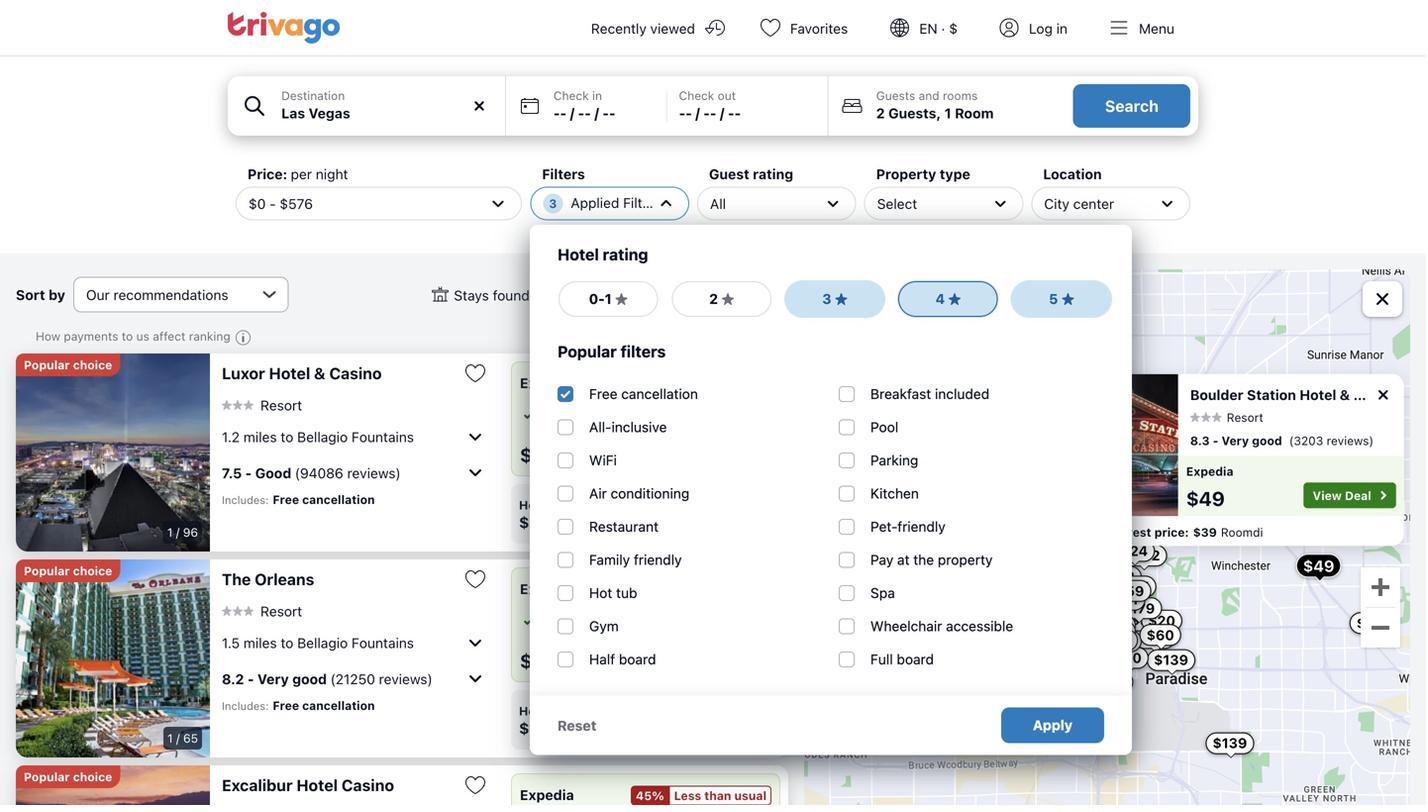 Task type: locate. For each thing, give the bounding box(es) containing it.
0 vertical spatial free cancellation button
[[520, 406, 640, 424]]

restaurant
[[589, 519, 659, 535]]

hotel up 0-
[[558, 245, 599, 264]]

$49 up $39
[[1186, 487, 1225, 510]]

$200
[[1093, 617, 1129, 634]]

1 vertical spatial price:
[[1155, 525, 1189, 539]]

1 vertical spatial $139 button
[[1206, 733, 1254, 754]]

board right full
[[897, 651, 934, 668]]

in down recently on the left top of page
[[592, 89, 602, 103]]

0 vertical spatial than
[[705, 377, 731, 391]]

friendly for pet-friendly
[[898, 519, 946, 535]]

1 horizontal spatial &
[[1340, 387, 1350, 403]]

1 vertical spatial fountains
[[352, 635, 414, 651]]

hot tub
[[589, 585, 637, 601]]

resort down station in the right of the page
[[1227, 410, 1264, 424]]

includes: for $36
[[222, 700, 269, 713]]

$20
[[1148, 612, 1176, 629], [1115, 650, 1142, 666]]

1 horizontal spatial lowest
[[1112, 525, 1152, 539]]

& left close image
[[1340, 387, 1350, 403]]

2 vertical spatial popular choice button
[[16, 766, 120, 788]]

very right 8.2 at the left bottom of page
[[258, 671, 289, 687]]

Parking checkbox
[[839, 452, 855, 468]]

all
[[710, 195, 726, 212]]

0 vertical spatial 2
[[876, 105, 885, 121]]

1 horizontal spatial check
[[679, 89, 714, 103]]

0 horizontal spatial $139 button
[[1147, 650, 1196, 671]]

0 vertical spatial bellagio
[[297, 429, 348, 445]]

price: for $24
[[703, 498, 738, 512]]

board right half at the left bottom of the page
[[619, 651, 656, 668]]

2 less from the top
[[674, 789, 701, 803]]

expedia down hotels.com $36
[[520, 787, 574, 803]]

7.5 - good (94086 reviews)
[[222, 465, 401, 481]]

1 vertical spatial free cancellation
[[538, 408, 640, 422]]

the orleans
[[222, 570, 314, 589]]

2 check from the left
[[679, 89, 714, 103]]

$240 button
[[1085, 621, 1136, 642]]

2 vertical spatial to
[[281, 635, 294, 651]]

2 usual from the top
[[735, 789, 767, 803]]

$25 button
[[1097, 596, 1138, 618]]

board
[[619, 651, 656, 668], [897, 651, 934, 668]]

0 vertical spatial in
[[1057, 20, 1068, 37]]

2 right sites
[[709, 291, 718, 307]]

0 vertical spatial very
[[1222, 434, 1249, 447]]

0 horizontal spatial our
[[636, 498, 658, 512]]

$34 up our lowest price: $39 roomdi
[[1156, 494, 1184, 511]]

resort button for $28
[[222, 396, 302, 414]]

0 horizontal spatial check
[[554, 89, 589, 103]]

miles inside button
[[244, 635, 277, 651]]

2 than from the top
[[705, 789, 731, 803]]

$34 up $192
[[1141, 518, 1169, 534]]

luxor hotel & casino, (las vegas, usa) image
[[16, 354, 210, 552]]

0 vertical spatial &
[[314, 364, 326, 383]]

Pay at the property checkbox
[[839, 552, 855, 568]]

very
[[1222, 434, 1249, 447], [258, 671, 289, 687]]

0 vertical spatial reviews)
[[1327, 434, 1374, 447]]

1 vertical spatial usual
[[735, 789, 767, 803]]

2 includes: from the top
[[222, 700, 269, 713]]

deal
[[1345, 489, 1372, 502]]

1 horizontal spatial our
[[1087, 525, 1109, 539]]

1 horizontal spatial rating
[[753, 166, 794, 182]]

check left out
[[679, 89, 714, 103]]

pool
[[871, 419, 899, 435]]

0 vertical spatial casino
[[329, 364, 382, 383]]

free cancellation for $28
[[538, 408, 640, 422]]

5 button
[[1011, 280, 1112, 318]]

usual for 45% less than usual
[[735, 789, 767, 803]]

1 vertical spatial rating
[[603, 245, 648, 264]]

1 includes: from the top
[[222, 494, 269, 507]]

2 fountains from the top
[[352, 635, 414, 651]]

1 vertical spatial 2
[[709, 291, 718, 307]]

1 vertical spatial filters
[[623, 195, 662, 211]]

gym
[[589, 618, 619, 634]]

free cancellation button down the free cancellation checkbox
[[520, 406, 640, 424]]

0 horizontal spatial &
[[314, 364, 326, 383]]

fountains up (21250
[[352, 635, 414, 651]]

Family friendly checkbox
[[558, 552, 574, 568]]

fountains inside button
[[352, 429, 414, 445]]

$24 down conditioning
[[636, 513, 667, 532]]

1 usual from the top
[[735, 377, 767, 391]]

all-
[[589, 419, 612, 435]]

1 horizontal spatial in
[[1057, 20, 1068, 37]]

3 left applied
[[549, 197, 557, 210]]

in inside the check in -- / -- / --
[[592, 89, 602, 103]]

0 horizontal spatial very
[[258, 671, 289, 687]]

1 vertical spatial $20
[[1115, 650, 1142, 666]]

2 choice from the top
[[73, 564, 112, 578]]

roomdi
[[1221, 525, 1263, 539]]

/
[[570, 105, 575, 121], [595, 105, 599, 121], [696, 105, 700, 121], [720, 105, 725, 121], [176, 525, 180, 539], [176, 732, 180, 745]]

1 than from the top
[[705, 377, 731, 391]]

1 vertical spatial to
[[281, 429, 294, 445]]

free cancellation button for $28
[[520, 406, 640, 424]]

property type
[[876, 166, 971, 182]]

1 inside guests and rooms 2 guests, 1 room
[[945, 105, 952, 121]]

our up the restaurant at left bottom
[[636, 498, 658, 512]]

1 horizontal spatial $139
[[1213, 735, 1247, 752]]

than for 50% less than usual
[[705, 377, 731, 391]]

1 vertical spatial in
[[592, 89, 602, 103]]

2 board from the left
[[897, 651, 934, 668]]

2 popular choice from the top
[[24, 564, 112, 578]]

filters right applied
[[623, 195, 662, 211]]

includes: free cancellation down 8.2 - very good (21250 reviews)
[[222, 699, 375, 713]]

ranking
[[189, 329, 231, 343]]

$37
[[1181, 455, 1208, 471]]

luxor hotel & casino
[[222, 364, 382, 383]]

Wheelchair accessible checkbox
[[839, 618, 855, 634]]

lowest inside the our lowest price: $24
[[661, 498, 700, 512]]

than for 45% less than usual
[[705, 789, 731, 803]]

check right the clear image
[[554, 89, 589, 103]]

1 horizontal spatial 2
[[876, 105, 885, 121]]

wheelchair
[[871, 618, 942, 634]]

check for check in -- / -- / --
[[554, 89, 589, 103]]

in right log
[[1057, 20, 1068, 37]]

1 horizontal spatial $24
[[1121, 543, 1148, 559]]

1 vertical spatial $34 button
[[1134, 516, 1176, 537]]

lowest
[[661, 498, 700, 512], [1112, 525, 1152, 539]]

$49
[[1186, 487, 1225, 510], [1303, 556, 1335, 575]]

resort button down 'the orleans'
[[222, 602, 302, 620]]

1 fountains from the top
[[352, 429, 414, 445]]

$36 inside hotels.com $36
[[519, 719, 550, 738]]

includes: free cancellation
[[222, 493, 375, 507], [222, 699, 375, 713]]

popular filters
[[558, 342, 666, 361]]

1 hotels.com from the top
[[519, 498, 587, 512]]

1 vertical spatial popular choice button
[[16, 560, 120, 582]]

0 vertical spatial $139 button
[[1147, 650, 1196, 671]]

1 check from the left
[[554, 89, 589, 103]]

free cancellation up inclusive
[[589, 386, 698, 402]]

than right 45% at the bottom left of the page
[[705, 789, 731, 803]]

1 vertical spatial less
[[674, 789, 701, 803]]

& inside button
[[314, 364, 326, 383]]

includes: down 8.2 at the left bottom of page
[[222, 700, 269, 713]]

2 miles from the top
[[244, 635, 277, 651]]

less right 50%
[[674, 377, 701, 391]]

Restaurant checkbox
[[558, 519, 574, 535]]

usual for 50% less than usual
[[735, 377, 767, 391]]

bellagio for $36
[[297, 635, 348, 651]]

by
[[49, 287, 65, 303]]

free cancellation down the free cancellation checkbox
[[538, 408, 640, 422]]

our
[[636, 498, 658, 512], [1087, 525, 1109, 539]]

$192 button
[[1119, 545, 1167, 567]]

1 horizontal spatial $20
[[1148, 612, 1176, 629]]

rating right guest
[[753, 166, 794, 182]]

choice for $36
[[73, 564, 112, 578]]

accessible
[[946, 618, 1014, 634]]

all-inclusive
[[589, 419, 667, 435]]

5
[[1049, 291, 1058, 307]]

filters up applied
[[542, 166, 585, 182]]

very for 8.3
[[1222, 434, 1249, 447]]

$305 button
[[1106, 576, 1157, 598]]

check inside check out -- / -- / --
[[679, 89, 714, 103]]

1 horizontal spatial 3
[[823, 291, 832, 307]]

applied
[[571, 195, 619, 211]]

than right 50%
[[705, 377, 731, 391]]

air
[[589, 485, 607, 502]]

1 down hotel rating
[[605, 291, 612, 307]]

boulder station hotel & casino
[[1190, 387, 1400, 403]]

0 vertical spatial $24
[[636, 513, 667, 532]]

2 includes: free cancellation from the top
[[222, 699, 375, 713]]

1 vertical spatial $49
[[1303, 556, 1335, 575]]

1 popular choice button from the top
[[16, 354, 120, 376]]

hotel right luxor
[[269, 364, 310, 383]]

0 vertical spatial $34
[[1156, 494, 1184, 511]]

good
[[1252, 434, 1282, 447], [292, 671, 327, 687]]

check for check out -- / -- / --
[[679, 89, 714, 103]]

sites
[[655, 287, 685, 303]]

to inside button
[[281, 429, 294, 445]]

0 vertical spatial popular choice button
[[16, 354, 120, 376]]

good left (3203
[[1252, 434, 1282, 447]]

free down the hot tub checkbox
[[538, 614, 564, 628]]

0 vertical spatial good
[[1252, 434, 1282, 447]]

bellagio up (94086
[[297, 429, 348, 445]]

0 vertical spatial usual
[[735, 377, 767, 391]]

to
[[122, 329, 133, 343], [281, 429, 294, 445], [281, 635, 294, 651]]

2 free cancellation button from the top
[[520, 612, 640, 630]]

pet-friendly
[[871, 519, 946, 535]]

free cancellation down hot
[[538, 614, 640, 628]]

1 choice from the top
[[73, 358, 112, 372]]

board for full board
[[897, 651, 934, 668]]

reviews) for (3203
[[1327, 434, 1374, 447]]

hotels.com for $28
[[519, 498, 587, 512]]

resort
[[261, 397, 302, 413], [1227, 410, 1264, 424], [261, 603, 302, 619]]

room
[[955, 105, 994, 121]]

2 inside guests and rooms 2 guests, 1 room
[[876, 105, 885, 121]]

1 vertical spatial free cancellation button
[[520, 612, 640, 630]]

fountains inside button
[[352, 635, 414, 651]]

reviews) right (3203
[[1327, 434, 1374, 447]]

0 horizontal spatial $24
[[636, 513, 667, 532]]

expedia for 50%
[[520, 375, 574, 391]]

good down 1.5 miles to bellagio fountains
[[292, 671, 327, 687]]

per
[[291, 166, 312, 182]]

0 horizontal spatial price:
[[703, 498, 738, 512]]

our lowest price: $39 roomdi
[[1087, 525, 1263, 539]]

guests and rooms 2 guests, 1 room
[[876, 89, 994, 121]]

bellagio inside 1.5 miles to bellagio fountains button
[[297, 635, 348, 651]]

cancellation down the free cancellation checkbox
[[567, 408, 640, 422]]

1 vertical spatial 3
[[823, 291, 832, 307]]

to left us
[[122, 329, 133, 343]]

1 vertical spatial good
[[292, 671, 327, 687]]

price: left $39
[[1155, 525, 1189, 539]]

Half board checkbox
[[558, 652, 574, 667]]

$49 button
[[1296, 554, 1342, 578]]

cancellation down hot
[[567, 614, 640, 628]]

$60
[[1147, 627, 1175, 643]]

casino inside button
[[342, 776, 394, 795]]

price: inside the our lowest price: $24
[[703, 498, 738, 512]]

reviews) for (21250
[[379, 671, 433, 687]]

0 horizontal spatial friendly
[[634, 552, 682, 568]]

$24 up $203
[[1121, 543, 1148, 559]]

0 horizontal spatial board
[[619, 651, 656, 668]]

friendly up 54%
[[634, 552, 682, 568]]

to up 8.2 - very good (21250 reviews)
[[281, 635, 294, 651]]

2 popular choice button from the top
[[16, 560, 120, 582]]

resort for $36
[[261, 603, 302, 619]]

0-1 button
[[558, 280, 659, 318]]

$28 down all-inclusive checkbox
[[520, 443, 558, 467]]

check
[[554, 89, 589, 103], [679, 89, 714, 103]]

hotels.com for $36
[[519, 704, 587, 718]]

bellagio up 8.2 - very good (21250 reviews)
[[297, 635, 348, 651]]

bellagio
[[297, 429, 348, 445], [297, 635, 348, 651]]

$36 left reset button
[[519, 719, 550, 738]]

1 horizontal spatial board
[[897, 651, 934, 668]]

resort button down luxor
[[222, 396, 302, 414]]

1 miles from the top
[[243, 429, 277, 445]]

0 horizontal spatial $20
[[1115, 650, 1142, 666]]

clear image
[[470, 97, 488, 115]]

2 vertical spatial casino
[[342, 776, 394, 795]]

free down good
[[273, 493, 299, 507]]

boulder
[[1190, 387, 1244, 403]]

0 vertical spatial our
[[636, 498, 658, 512]]

conditioning
[[611, 485, 690, 502]]

1 vertical spatial $20 button
[[1108, 647, 1149, 669]]

1 vertical spatial than
[[705, 789, 731, 803]]

includes: free cancellation down 7.5 - good (94086 reviews)
[[222, 493, 375, 507]]

and
[[919, 89, 940, 103]]

very for 8.2
[[258, 671, 289, 687]]

All-inclusive checkbox
[[558, 419, 574, 435]]

Pet-friendly checkbox
[[839, 519, 855, 535]]

Breakfast included checkbox
[[839, 386, 855, 402]]

0 vertical spatial filters
[[542, 166, 585, 182]]

1 vertical spatial hotels.com
[[519, 704, 587, 718]]

1 horizontal spatial good
[[1252, 434, 1282, 447]]

lowest up $24 button
[[1112, 525, 1152, 539]]

2 hotels.com from the top
[[519, 704, 587, 718]]

bellagio inside 1.2 miles to bellagio fountains button
[[297, 429, 348, 445]]

Hot tub checkbox
[[558, 585, 574, 601]]

free cancellation button down the hot tub checkbox
[[520, 612, 640, 630]]

in inside button
[[1057, 20, 1068, 37]]

very right 8.3
[[1222, 434, 1249, 447]]

view
[[1313, 489, 1342, 502]]

station
[[1247, 387, 1296, 403]]

miles right 1.5
[[244, 635, 277, 651]]

rating up booking
[[603, 245, 648, 264]]

65
[[183, 732, 198, 745]]

fountains down luxor hotel & casino button
[[352, 429, 414, 445]]

0 horizontal spatial $49
[[1186, 487, 1225, 510]]

$93 button
[[1092, 671, 1133, 693]]

0 vertical spatial miles
[[243, 429, 277, 445]]

our inside the our lowest price: $24
[[636, 498, 658, 512]]

$34 button up $192
[[1134, 516, 1176, 537]]

popular choice for $36
[[24, 564, 112, 578]]

reviews) right (21250
[[379, 671, 433, 687]]

0 vertical spatial includes:
[[222, 494, 269, 507]]

45% less than usual
[[636, 789, 767, 803]]

1 horizontal spatial filters
[[623, 195, 662, 211]]

hotel right excalibur
[[297, 776, 338, 795]]

in for log
[[1057, 20, 1068, 37]]

sort by
[[16, 287, 65, 303]]

0 horizontal spatial $139
[[1154, 652, 1189, 668]]

popular choice button for $36
[[16, 560, 120, 582]]

1 popular choice from the top
[[24, 358, 112, 372]]

0 vertical spatial fountains
[[352, 429, 414, 445]]

cancellation up inclusive
[[621, 386, 698, 402]]

1 board from the left
[[619, 651, 656, 668]]

1 vertical spatial bellagio
[[297, 635, 348, 651]]

$74
[[831, 456, 857, 472]]

Destination field
[[228, 76, 505, 136]]

1 vertical spatial friendly
[[634, 552, 682, 568]]

trivago logo image
[[228, 12, 341, 44]]

0 horizontal spatial in
[[592, 89, 602, 103]]

wifi
[[589, 452, 617, 469]]

$192
[[1126, 547, 1160, 564]]

$203
[[1099, 569, 1135, 585]]

& up 1.2 miles to bellagio fountains
[[314, 364, 326, 383]]

resort down luxor hotel & casino
[[261, 397, 302, 413]]

0 vertical spatial 3
[[549, 197, 557, 210]]

$28 left restaurant option
[[519, 513, 550, 532]]

popular
[[558, 342, 617, 361], [24, 358, 70, 372], [24, 564, 70, 578], [24, 770, 70, 784]]

$0 - $576
[[249, 195, 313, 212]]

$49 inside button
[[1303, 556, 1335, 575]]

free cancellation
[[589, 386, 698, 402], [538, 408, 640, 422], [538, 614, 640, 628]]

cancellation down (94086
[[302, 493, 375, 507]]

2 bellagio from the top
[[297, 635, 348, 651]]

resort down "orleans"
[[261, 603, 302, 619]]

3 choice from the top
[[73, 770, 112, 784]]

1 vertical spatial choice
[[73, 564, 112, 578]]

$49 down view
[[1303, 556, 1335, 575]]

0 horizontal spatial 2
[[709, 291, 718, 307]]

0 horizontal spatial filters
[[542, 166, 585, 182]]

expedia up all-inclusive checkbox
[[520, 375, 574, 391]]

1 down rooms
[[945, 105, 952, 121]]

includes: down 7.5 at the left bottom of the page
[[222, 494, 269, 507]]

1 horizontal spatial price:
[[1155, 525, 1189, 539]]

$58 button
[[1134, 627, 1176, 649]]

less right 45% at the bottom left of the page
[[674, 789, 701, 803]]

$24
[[636, 513, 667, 532], [1121, 543, 1148, 559]]

$95 button
[[1100, 630, 1142, 652]]

1 horizontal spatial $49
[[1303, 556, 1335, 575]]

$34 button up our lowest price: $39 roomdi
[[1149, 492, 1191, 514]]

0 horizontal spatial rating
[[603, 245, 648, 264]]

1 horizontal spatial friendly
[[898, 519, 946, 535]]

0 vertical spatial $20
[[1148, 612, 1176, 629]]

1 vertical spatial $28
[[519, 513, 550, 532]]

miles inside button
[[243, 429, 277, 445]]

2 vertical spatial popular choice
[[24, 770, 112, 784]]

friendly up the
[[898, 519, 946, 535]]

recently viewed button
[[567, 0, 743, 55]]

hotel inside button
[[269, 364, 310, 383]]

expedia down family friendly checkbox
[[520, 581, 574, 597]]

1 free cancellation button from the top
[[520, 406, 640, 424]]

lowest up family friendly
[[661, 498, 700, 512]]

close image
[[1375, 386, 1392, 404]]

choice for $28
[[73, 358, 112, 372]]

$95
[[1107, 633, 1135, 649]]

excalibur hotel casino, (las vegas, usa) image
[[16, 766, 210, 805]]

price: right conditioning
[[703, 498, 738, 512]]

3 right 325 at the right of the page
[[823, 291, 832, 307]]

hotels.com up restaurant option
[[519, 498, 587, 512]]

$240 $128
[[1092, 623, 1131, 648]]

2 down guests on the right of page
[[876, 105, 885, 121]]

$36 down gym checkbox
[[520, 649, 558, 673]]

hotels.com down half board checkbox
[[519, 704, 587, 718]]

free down 8.2 - very good (21250 reviews)
[[273, 699, 299, 713]]

the
[[222, 570, 251, 589]]

0 vertical spatial $49
[[1186, 487, 1225, 510]]

reviews) down 1.2 miles to bellagio fountains button
[[347, 465, 401, 481]]

in for check
[[592, 89, 602, 103]]

1 includes: free cancellation from the top
[[222, 493, 375, 507]]

0 vertical spatial popular choice
[[24, 358, 112, 372]]

1 horizontal spatial very
[[1222, 434, 1249, 447]]

check inside the check in -- / -- / --
[[554, 89, 589, 103]]

2 vertical spatial choice
[[73, 770, 112, 784]]

our up $203
[[1087, 525, 1109, 539]]

$59
[[1357, 615, 1384, 631]]

1 left 65
[[167, 732, 173, 745]]

miles right 1.2
[[243, 429, 277, 445]]

1 vertical spatial $34
[[1141, 518, 1169, 534]]

1 less from the top
[[674, 377, 701, 391]]

1 bellagio from the top
[[297, 429, 348, 445]]

2 vertical spatial reviews)
[[379, 671, 433, 687]]

0 vertical spatial includes: free cancellation
[[222, 493, 375, 507]]

to up good
[[281, 429, 294, 445]]

0 vertical spatial less
[[674, 377, 701, 391]]

0 vertical spatial $139
[[1154, 652, 1189, 668]]

$20 button
[[1141, 610, 1183, 632], [1108, 647, 1149, 669]]

Kitchen checkbox
[[839, 486, 855, 501]]

included
[[935, 386, 990, 402]]

our for $24
[[636, 498, 658, 512]]

3 popular choice button from the top
[[16, 766, 120, 788]]



Task type: describe. For each thing, give the bounding box(es) containing it.
$37 button
[[1174, 452, 1215, 474]]

8.3 - very good (3203 reviews)
[[1190, 434, 1374, 447]]

0 vertical spatial $34 button
[[1149, 492, 1191, 514]]

Free cancellation checkbox
[[558, 386, 574, 402]]

resort for $28
[[261, 397, 302, 413]]

$139 inside $179 $139
[[1154, 652, 1189, 668]]

includes: free cancellation for $36
[[222, 699, 375, 713]]

log in button
[[982, 0, 1092, 55]]

0 horizontal spatial 3
[[549, 197, 557, 210]]

$64 button
[[1156, 444, 1198, 466]]

our for $39
[[1087, 525, 1109, 539]]

recently viewed
[[591, 20, 695, 37]]

$128
[[1097, 632, 1131, 648]]

1 horizontal spatial $139 button
[[1206, 733, 1254, 754]]

4 button
[[898, 280, 999, 318]]

log in
[[1029, 20, 1068, 37]]

expedia for 45%
[[520, 787, 574, 803]]

3 button
[[784, 280, 886, 318]]

$240
[[1092, 623, 1129, 640]]

menu button
[[1092, 0, 1199, 55]]

breakfast
[[871, 386, 931, 402]]

check in -- / -- / --
[[554, 89, 616, 121]]

view deal
[[1313, 489, 1372, 502]]

luxor
[[222, 364, 265, 383]]

$179 $139
[[1122, 600, 1189, 668]]

cancellation down 8.2 - very good (21250 reviews)
[[302, 699, 375, 713]]

$66
[[1166, 444, 1194, 460]]

recently
[[591, 20, 647, 37]]

$203 button
[[1092, 566, 1142, 588]]

view deal button
[[1304, 483, 1396, 508]]

free cancellation for $36
[[538, 614, 640, 628]]

type
[[940, 166, 971, 182]]

rating for hotel rating
[[603, 245, 648, 264]]

the orleans, (las vegas, usa) image
[[16, 560, 210, 758]]

$53 $20
[[1131, 612, 1176, 629]]

Air conditioning checkbox
[[558, 486, 574, 501]]

the orleans button
[[222, 570, 448, 589]]

Spa checkbox
[[839, 585, 855, 601]]

destination
[[281, 89, 345, 103]]

good for (21250 reviews)
[[292, 671, 327, 687]]

$53 button
[[1124, 610, 1165, 632]]

$200 button
[[1086, 615, 1136, 637]]

$40 button
[[1159, 438, 1201, 460]]

wheelchair accessible
[[871, 618, 1014, 634]]

pet-
[[871, 519, 898, 535]]

miles for $28
[[243, 429, 277, 445]]

0 vertical spatial $36
[[520, 649, 558, 673]]

good for (3203 reviews)
[[1252, 434, 1282, 447]]

8.3
[[1190, 434, 1210, 447]]

center
[[1073, 195, 1114, 212]]

1 vertical spatial &
[[1340, 387, 1350, 403]]

Gym checkbox
[[558, 618, 574, 634]]

1 vertical spatial casino
[[1354, 387, 1400, 403]]

check out -- / -- / --
[[679, 89, 741, 121]]

$66 button
[[1159, 441, 1201, 463]]

to for $28
[[281, 429, 294, 445]]

3 popular choice from the top
[[24, 770, 112, 784]]

kitchen
[[871, 485, 919, 502]]

$39
[[1193, 525, 1217, 539]]

city
[[1044, 195, 1070, 212]]

expedia down 8.3
[[1186, 464, 1234, 478]]

$20 inside $53 $20
[[1148, 612, 1176, 629]]

half board
[[589, 651, 656, 668]]

miles for $36
[[244, 635, 277, 651]]

$53
[[1131, 612, 1158, 629]]

$179 button
[[1115, 598, 1162, 619]]

select
[[877, 195, 918, 212]]

1.2 miles to bellagio fountains
[[222, 429, 414, 445]]

3 inside button
[[823, 291, 832, 307]]

$159
[[1110, 583, 1144, 599]]

free up all-
[[589, 386, 618, 402]]

$0
[[249, 195, 266, 212]]

lowest for $24
[[661, 498, 700, 512]]

board for half board
[[619, 651, 656, 668]]

fountains for $36
[[352, 635, 414, 651]]

reset button
[[558, 717, 597, 734]]

us
[[136, 329, 149, 343]]

$100
[[1101, 594, 1136, 610]]

0-
[[589, 291, 605, 307]]

Full board checkbox
[[839, 652, 855, 667]]

booking sites searched: 325
[[599, 287, 785, 303]]

54% button
[[631, 580, 772, 600]]

price: for $39
[[1155, 525, 1189, 539]]

fountains for $28
[[352, 429, 414, 445]]

1 / 96
[[167, 525, 198, 539]]

stays
[[454, 287, 489, 303]]

8.2 - very good (21250 reviews)
[[222, 671, 433, 687]]

WiFi checkbox
[[558, 452, 574, 468]]

search
[[1105, 97, 1159, 115]]

hotel inside button
[[297, 776, 338, 795]]

0 vertical spatial $28
[[520, 443, 558, 467]]

1 inside button
[[605, 291, 612, 307]]

excalibur hotel casino button
[[222, 776, 448, 795]]

log
[[1029, 20, 1053, 37]]

$59 button
[[1350, 612, 1391, 634]]

bellagio for $28
[[297, 429, 348, 445]]

sort
[[16, 287, 45, 303]]

includes: free cancellation for $28
[[222, 493, 375, 507]]

free cancellation button for $36
[[520, 612, 640, 630]]

45%
[[636, 789, 664, 803]]

affect
[[153, 329, 186, 343]]

guests,
[[889, 105, 941, 121]]

8.2
[[222, 671, 244, 687]]

popular choice for $28
[[24, 358, 112, 372]]

$20 inside $20 button
[[1115, 650, 1142, 666]]

96
[[183, 525, 198, 539]]

rooms
[[943, 89, 978, 103]]

to for $36
[[281, 635, 294, 651]]

(94086
[[295, 465, 343, 481]]

1 vertical spatial $139
[[1213, 735, 1247, 752]]

the
[[914, 552, 934, 568]]

hotel right station in the right of the page
[[1300, 387, 1337, 403]]

less for 50%
[[674, 377, 701, 391]]

$305 $151 $200 $60
[[1093, 578, 1175, 643]]

booking
[[599, 287, 651, 303]]

resort button down boulder
[[1190, 410, 1264, 424]]

friendly for family friendly
[[634, 552, 682, 568]]

includes: for $28
[[222, 494, 269, 507]]

resort button for $36
[[222, 602, 302, 620]]

2 inside button
[[709, 291, 718, 307]]

map region
[[804, 269, 1411, 805]]

lowest for $39
[[1112, 525, 1152, 539]]

1 left 96
[[167, 525, 173, 539]]

Destination search field
[[281, 103, 493, 124]]

property
[[938, 552, 993, 568]]

popular choice button for $28
[[16, 354, 120, 376]]

parking
[[871, 452, 919, 469]]

night
[[316, 166, 348, 182]]

rating for guest rating
[[753, 166, 794, 182]]

payments
[[64, 329, 118, 343]]

Pool checkbox
[[839, 419, 855, 435]]

0 vertical spatial $20 button
[[1141, 610, 1183, 632]]

$24 inside button
[[1121, 543, 1148, 559]]

en
[[919, 20, 938, 37]]

0 vertical spatial free cancellation
[[589, 386, 698, 402]]

boulder station hotel & casino image
[[1079, 374, 1179, 516]]

free down the free cancellation checkbox
[[538, 408, 564, 422]]

$179
[[1122, 600, 1155, 616]]

$151 button
[[1100, 589, 1145, 611]]

our lowest price: $24
[[636, 498, 738, 532]]

searched:
[[689, 287, 752, 303]]

en · $ button
[[872, 0, 982, 55]]

hotel rating
[[558, 245, 648, 264]]

less for 45%
[[674, 789, 701, 803]]

$128 button
[[1090, 630, 1138, 651]]

$24 inside the our lowest price: $24
[[636, 513, 667, 532]]

54%
[[636, 583, 664, 597]]

0 vertical spatial to
[[122, 329, 133, 343]]

expedia for 54%
[[520, 581, 574, 597]]

$28 inside hotels.com $28
[[519, 513, 550, 532]]

casino inside button
[[329, 364, 382, 383]]

applied filters
[[571, 195, 662, 211]]

1 vertical spatial reviews)
[[347, 465, 401, 481]]



Task type: vqa. For each thing, say whether or not it's contained in the screenshot.
Boston image
no



